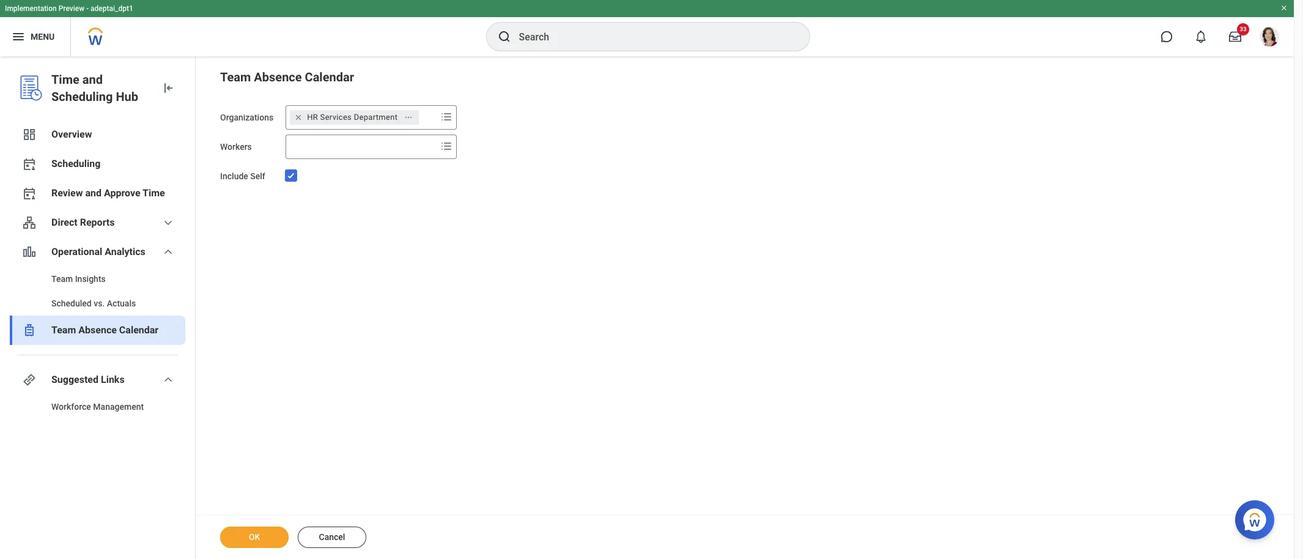 Task type: describe. For each thing, give the bounding box(es) containing it.
2 vertical spatial team
[[51, 324, 76, 336]]

overview
[[51, 128, 92, 140]]

link image
[[22, 373, 37, 387]]

organizations
[[220, 113, 274, 122]]

1 horizontal spatial absence
[[254, 70, 302, 84]]

reports
[[80, 217, 115, 228]]

workers
[[220, 142, 252, 152]]

transformation import image
[[161, 81, 176, 95]]

absence inside navigation pane region
[[78, 324, 117, 336]]

chevron down small image
[[161, 245, 176, 259]]

direct reports button
[[10, 208, 185, 237]]

0 vertical spatial team
[[220, 70, 251, 84]]

ok button
[[220, 527, 289, 548]]

approve
[[104, 187, 140, 199]]

Search Workday  search field
[[519, 23, 785, 50]]

direct reports
[[51, 217, 115, 228]]

team insights link
[[10, 267, 185, 291]]

scheduling inside time and scheduling hub
[[51, 89, 113, 104]]

calendar user solid image for scheduling
[[22, 157, 37, 171]]

team absence calendar inside navigation pane region
[[51, 324, 159, 336]]

33 button
[[1222, 23, 1250, 50]]

operational analytics element
[[10, 267, 185, 316]]

suggested links button
[[10, 365, 185, 395]]

notifications large image
[[1196, 31, 1208, 43]]

links
[[101, 374, 125, 385]]

close environment banner image
[[1281, 4, 1289, 12]]

justify image
[[11, 29, 26, 44]]

scheduling link
[[10, 149, 185, 179]]

overview link
[[10, 120, 185, 149]]

time inside review and approve time link
[[143, 187, 165, 199]]

prompts image
[[439, 110, 454, 124]]

and for review
[[85, 187, 102, 199]]

related actions image
[[405, 113, 413, 122]]

chart image
[[22, 245, 37, 259]]

insights
[[75, 274, 106, 284]]

services
[[320, 113, 352, 122]]

x small image
[[293, 111, 305, 124]]

hr services department element
[[307, 112, 398, 123]]

suggested links
[[51, 374, 125, 385]]

operational analytics button
[[10, 237, 185, 267]]

workforce management
[[51, 402, 144, 412]]

analytics
[[105, 246, 145, 258]]

Workers field
[[286, 136, 437, 158]]

include
[[220, 171, 248, 181]]

time and scheduling hub
[[51, 72, 138, 104]]

task timeoff image
[[22, 323, 37, 338]]

and for time
[[82, 72, 103, 87]]

ok
[[249, 532, 260, 542]]

menu
[[31, 32, 55, 41]]

cancel
[[319, 532, 345, 542]]

adeptai_dpt1
[[91, 4, 133, 13]]



Task type: locate. For each thing, give the bounding box(es) containing it.
time
[[51, 72, 79, 87], [143, 187, 165, 199]]

review and approve time
[[51, 187, 165, 199]]

vs.
[[94, 299, 105, 308]]

0 vertical spatial scheduling
[[51, 89, 113, 104]]

cancel button
[[298, 527, 366, 548]]

and
[[82, 72, 103, 87], [85, 187, 102, 199]]

workforce
[[51, 402, 91, 412]]

calendar user solid image inside review and approve time link
[[22, 186, 37, 201]]

0 horizontal spatial team absence calendar
[[51, 324, 159, 336]]

chevron down small image right links
[[161, 373, 176, 387]]

navigation pane region
[[0, 56, 196, 559]]

1 chevron down small image from the top
[[161, 215, 176, 230]]

2 chevron down small image from the top
[[161, 373, 176, 387]]

implementation
[[5, 4, 57, 13]]

calendar user solid image down dashboard icon at left
[[22, 157, 37, 171]]

calendar down actuals
[[119, 324, 159, 336]]

prompts image
[[439, 139, 454, 154]]

actuals
[[107, 299, 136, 308]]

2 calendar user solid image from the top
[[22, 186, 37, 201]]

0 vertical spatial chevron down small image
[[161, 215, 176, 230]]

1 vertical spatial time
[[143, 187, 165, 199]]

0 vertical spatial calendar
[[305, 70, 354, 84]]

scheduled vs. actuals link
[[10, 291, 185, 316]]

calendar up services
[[305, 70, 354, 84]]

absence up x small icon on the top left
[[254, 70, 302, 84]]

and right review
[[85, 187, 102, 199]]

chevron down small image up chevron down small image
[[161, 215, 176, 230]]

team absence calendar link
[[10, 316, 185, 345]]

include self
[[220, 171, 265, 181]]

menu banner
[[0, 0, 1295, 56]]

calendar user solid image up view team icon
[[22, 186, 37, 201]]

inbox large image
[[1230, 31, 1242, 43]]

0 vertical spatial calendar user solid image
[[22, 157, 37, 171]]

suggested
[[51, 374, 99, 385]]

absence down scheduled vs. actuals link
[[78, 324, 117, 336]]

-
[[86, 4, 89, 13]]

team absence calendar up x small icon on the top left
[[220, 70, 354, 84]]

1 vertical spatial and
[[85, 187, 102, 199]]

1 vertical spatial calendar
[[119, 324, 159, 336]]

hr
[[307, 113, 318, 122]]

chevron down small image for links
[[161, 373, 176, 387]]

preview
[[59, 4, 85, 13]]

department
[[354, 113, 398, 122]]

1 horizontal spatial calendar
[[305, 70, 354, 84]]

team absence calendar
[[220, 70, 354, 84], [51, 324, 159, 336]]

0 vertical spatial time
[[51, 72, 79, 87]]

team up scheduled
[[51, 274, 73, 284]]

review
[[51, 187, 83, 199]]

profile logan mcneil image
[[1260, 27, 1280, 49]]

1 vertical spatial calendar user solid image
[[22, 186, 37, 201]]

0 vertical spatial team absence calendar
[[220, 70, 354, 84]]

1 calendar user solid image from the top
[[22, 157, 37, 171]]

scheduling up overview
[[51, 89, 113, 104]]

check small image
[[284, 168, 299, 183]]

operational
[[51, 246, 102, 258]]

1 horizontal spatial time
[[143, 187, 165, 199]]

1 vertical spatial chevron down small image
[[161, 373, 176, 387]]

direct
[[51, 217, 78, 228]]

time down menu
[[51, 72, 79, 87]]

scheduling
[[51, 89, 113, 104], [51, 158, 101, 169]]

workforce management link
[[10, 395, 185, 419]]

team inside operational analytics element
[[51, 274, 73, 284]]

calendar
[[305, 70, 354, 84], [119, 324, 159, 336]]

team down scheduled
[[51, 324, 76, 336]]

scheduled vs. actuals
[[51, 299, 136, 308]]

absence
[[254, 70, 302, 84], [78, 324, 117, 336]]

self
[[250, 171, 265, 181]]

calendar inside navigation pane region
[[119, 324, 159, 336]]

team
[[220, 70, 251, 84], [51, 274, 73, 284], [51, 324, 76, 336]]

time right approve
[[143, 187, 165, 199]]

calendar user solid image for review and approve time
[[22, 186, 37, 201]]

menu button
[[0, 17, 71, 56]]

team insights
[[51, 274, 106, 284]]

1 vertical spatial team
[[51, 274, 73, 284]]

hr services department
[[307, 113, 398, 122]]

calendar user solid image inside scheduling link
[[22, 157, 37, 171]]

2 scheduling from the top
[[51, 158, 101, 169]]

0 horizontal spatial time
[[51, 72, 79, 87]]

1 horizontal spatial team absence calendar
[[220, 70, 354, 84]]

scheduling down overview
[[51, 158, 101, 169]]

1 vertical spatial absence
[[78, 324, 117, 336]]

search image
[[497, 29, 512, 44]]

1 vertical spatial scheduling
[[51, 158, 101, 169]]

0 horizontal spatial absence
[[78, 324, 117, 336]]

time and scheduling hub element
[[51, 71, 151, 105]]

and inside time and scheduling hub
[[82, 72, 103, 87]]

chevron down small image for reports
[[161, 215, 176, 230]]

team up organizations
[[220, 70, 251, 84]]

team absence calendar down vs.
[[51, 324, 159, 336]]

hub
[[116, 89, 138, 104]]

0 vertical spatial and
[[82, 72, 103, 87]]

management
[[93, 402, 144, 412]]

1 vertical spatial team absence calendar
[[51, 324, 159, 336]]

view team image
[[22, 215, 37, 230]]

implementation preview -   adeptai_dpt1
[[5, 4, 133, 13]]

1 scheduling from the top
[[51, 89, 113, 104]]

and up overview link in the left of the page
[[82, 72, 103, 87]]

operational analytics
[[51, 246, 145, 258]]

review and approve time link
[[10, 179, 185, 208]]

time inside time and scheduling hub
[[51, 72, 79, 87]]

0 horizontal spatial calendar
[[119, 324, 159, 336]]

chevron down small image
[[161, 215, 176, 230], [161, 373, 176, 387]]

33
[[1240, 26, 1247, 32]]

calendar user solid image
[[22, 157, 37, 171], [22, 186, 37, 201]]

hr services department, press delete to clear value. option
[[290, 110, 419, 125]]

dashboard image
[[22, 127, 37, 142]]

scheduled
[[51, 299, 92, 308]]

0 vertical spatial absence
[[254, 70, 302, 84]]



Task type: vqa. For each thing, say whether or not it's contained in the screenshot.
HR Services Department element
yes



